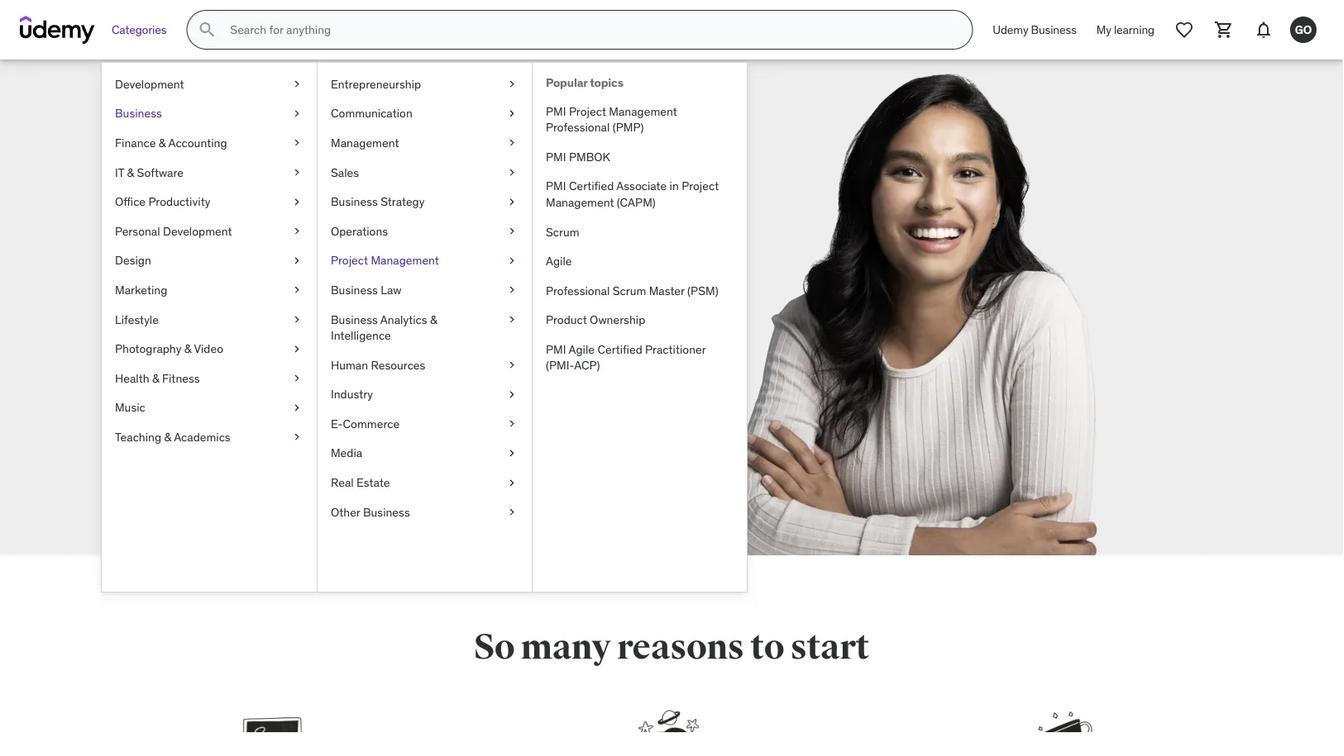 Task type: vqa. For each thing, say whether or not it's contained in the screenshot.
xsmall image inside the Business Analytics & Intelligence link
yes



Task type: locate. For each thing, give the bounding box(es) containing it.
certified down the ownership
[[598, 342, 643, 357]]

xsmall image inside human resources link
[[506, 357, 519, 374]]

xsmall image inside other business link
[[506, 505, 519, 521]]

pmi inside pmi certified associate in project management (capm)
[[546, 179, 566, 194]]

& for academics
[[164, 430, 171, 445]]

0 vertical spatial development
[[115, 77, 184, 91]]

e-commerce
[[331, 417, 400, 432]]

management up law at the left top of the page
[[371, 253, 439, 268]]

project
[[569, 104, 606, 119], [682, 179, 719, 194], [331, 253, 368, 268]]

xsmall image inside media link
[[506, 446, 519, 462]]

marketing link
[[102, 276, 317, 305]]

professional inside pmi project management professional (pmp)
[[546, 120, 610, 135]]

pmi inside pmi agile certified practitioner (pmi-acp)
[[546, 342, 566, 357]]

strategy
[[381, 194, 425, 209]]

industry link
[[318, 380, 532, 410]]

become
[[170, 309, 229, 329]]

xsmall image for health & fitness
[[290, 371, 304, 387]]

lifestyle link
[[102, 305, 317, 335]]

xsmall image inside teaching & academics link
[[290, 430, 304, 446]]

professional scrum master (psm) link
[[533, 276, 747, 306]]

it & software
[[115, 165, 184, 180]]

change
[[355, 309, 407, 329]]

& inside "health & fitness" link
[[152, 371, 159, 386]]

own
[[325, 331, 354, 351]]

& inside finance & accounting link
[[159, 135, 166, 150]]

human resources link
[[318, 351, 532, 380]]

xsmall image inside 'business strategy' link
[[506, 194, 519, 210]]

1 vertical spatial scrum
[[613, 283, 646, 298]]

xsmall image for business strategy
[[506, 194, 519, 210]]

agile
[[546, 254, 572, 269], [569, 342, 595, 357]]

xsmall image inside the business "link"
[[290, 106, 304, 122]]

0 vertical spatial project
[[569, 104, 606, 119]]

analytics
[[380, 312, 427, 327]]

development down office productivity link
[[163, 224, 232, 239]]

xsmall image inside marketing link
[[290, 282, 304, 298]]

get
[[268, 377, 290, 394]]

business right udemy
[[1031, 22, 1077, 37]]

xsmall image inside communication link
[[506, 106, 519, 122]]

scrum
[[546, 224, 580, 239], [613, 283, 646, 298]]

project down "popular topics"
[[569, 104, 606, 119]]

photography & video link
[[102, 335, 317, 364]]

scrum down "pmi pmbok"
[[546, 224, 580, 239]]

xsmall image inside the business analytics & intelligence link
[[506, 312, 519, 328]]

product ownership link
[[533, 306, 747, 335]]

pmi up (pmi-
[[546, 342, 566, 357]]

xsmall image for teaching & academics
[[290, 430, 304, 446]]

pmi pmbok link
[[533, 142, 747, 172]]

business
[[1031, 22, 1077, 37], [115, 106, 162, 121], [331, 194, 378, 209], [331, 283, 378, 298], [331, 312, 378, 327], [363, 505, 410, 520]]

office productivity
[[115, 194, 210, 209]]

1 horizontal spatial scrum
[[613, 283, 646, 298]]

sales link
[[318, 158, 532, 187]]

business for business law
[[331, 283, 378, 298]]

my
[[1097, 22, 1112, 37]]

0 vertical spatial certified
[[569, 179, 614, 194]]

xsmall image inside finance & accounting link
[[290, 135, 304, 151]]

0 horizontal spatial scrum
[[546, 224, 580, 239]]

scrum down agile link at top
[[613, 283, 646, 298]]

xsmall image for business analytics & intelligence
[[506, 312, 519, 328]]

certified inside pmi certified associate in project management (capm)
[[569, 179, 614, 194]]

0 vertical spatial scrum
[[546, 224, 580, 239]]

pmi certified associate in project management (capm) link
[[533, 172, 747, 217]]

agile up product at the top left of page
[[546, 254, 572, 269]]

project down operations
[[331, 253, 368, 268]]

2 pmi from the top
[[546, 149, 566, 164]]

popular
[[546, 75, 588, 90]]

xsmall image inside operations link
[[506, 223, 519, 240]]

master
[[649, 283, 685, 298]]

pmi pmbok
[[546, 149, 611, 164]]

business link
[[102, 99, 317, 128]]

1 vertical spatial agile
[[569, 342, 595, 357]]

1 pmi from the top
[[546, 104, 566, 119]]

udemy business link
[[983, 10, 1087, 50]]

4 pmi from the top
[[546, 342, 566, 357]]

marketing
[[115, 283, 167, 298]]

udemy image
[[20, 16, 95, 44]]

product ownership
[[546, 313, 646, 328]]

3 pmi from the top
[[546, 179, 566, 194]]

come teach with us become an instructor and change lives — including your own
[[170, 207, 407, 351]]

xsmall image inside office productivity link
[[290, 194, 304, 210]]

certified down the pmbok
[[569, 179, 614, 194]]

it & software link
[[102, 158, 317, 187]]

xsmall image for real estate
[[506, 475, 519, 491]]

business inside 'business analytics & intelligence'
[[331, 312, 378, 327]]

& inside teaching & academics link
[[164, 430, 171, 445]]

management inside pmi certified associate in project management (capm)
[[546, 195, 614, 210]]

xsmall image inside "health & fitness" link
[[290, 371, 304, 387]]

xsmall image inside development link
[[290, 76, 304, 92]]

human
[[331, 358, 368, 373]]

office
[[115, 194, 146, 209]]

xsmall image inside "lifestyle" link
[[290, 312, 304, 328]]

xsmall image inside personal development link
[[290, 223, 304, 240]]

& right finance
[[159, 135, 166, 150]]

management down "pmi pmbok"
[[546, 195, 614, 210]]

project inside pmi certified associate in project management (capm)
[[682, 179, 719, 194]]

project right in on the top of the page
[[682, 179, 719, 194]]

1 professional from the top
[[546, 120, 610, 135]]

agile up acp)
[[569, 342, 595, 357]]

xsmall image for communication
[[506, 106, 519, 122]]

business for business
[[115, 106, 162, 121]]

communication link
[[318, 99, 532, 128]]

business up and
[[331, 283, 378, 298]]

office productivity link
[[102, 187, 317, 217]]

xsmall image
[[290, 76, 304, 92], [506, 76, 519, 92], [290, 135, 304, 151], [506, 194, 519, 210], [506, 282, 519, 298], [290, 312, 304, 328], [290, 341, 304, 357], [290, 371, 304, 387], [290, 400, 304, 416], [506, 446, 519, 462], [506, 475, 519, 491], [506, 505, 519, 521]]

xsmall image for marketing
[[290, 282, 304, 298]]

academics
[[174, 430, 231, 445]]

development down categories dropdown button
[[115, 77, 184, 91]]

1 vertical spatial certified
[[598, 342, 643, 357]]

health
[[115, 371, 149, 386]]

xsmall image for project management
[[506, 253, 519, 269]]

get started
[[268, 377, 338, 394]]

1 vertical spatial project
[[682, 179, 719, 194]]

xsmall image for personal development
[[290, 223, 304, 240]]

& right health
[[152, 371, 159, 386]]

it
[[115, 165, 124, 180]]

business strategy link
[[318, 187, 532, 217]]

—
[[206, 331, 219, 351]]

xsmall image inside the business law link
[[506, 282, 519, 298]]

management up the (pmp)
[[609, 104, 677, 119]]

real
[[331, 476, 354, 490]]

0 horizontal spatial project
[[331, 253, 368, 268]]

management link
[[318, 128, 532, 158]]

xsmall image inside sales link
[[506, 164, 519, 181]]

xsmall image inside it & software link
[[290, 164, 304, 181]]

xsmall image inside design link
[[290, 253, 304, 269]]

teaching & academics link
[[102, 423, 317, 452]]

business for business analytics & intelligence
[[331, 312, 378, 327]]

xsmall image inside photography & video link
[[290, 341, 304, 357]]

agile link
[[533, 247, 747, 276]]

xsmall image for lifestyle
[[290, 312, 304, 328]]

so
[[474, 626, 515, 669]]

management inside pmi project management professional (pmp)
[[609, 104, 677, 119]]

project management
[[331, 253, 439, 268]]

pmi down "pmi pmbok"
[[546, 179, 566, 194]]

pmi inside pmi project management professional (pmp)
[[546, 104, 566, 119]]

& for software
[[127, 165, 134, 180]]

& inside photography & video link
[[184, 342, 191, 356]]

& left video
[[184, 342, 191, 356]]

business up intelligence at the top left of page
[[331, 312, 378, 327]]

communication
[[331, 106, 413, 121]]

finance & accounting link
[[102, 128, 317, 158]]

& right teaching
[[164, 430, 171, 445]]

professional up product at the top left of page
[[546, 283, 610, 298]]

personal development link
[[102, 217, 317, 246]]

& right it
[[127, 165, 134, 180]]

xsmall image inside e-commerce 'link'
[[506, 416, 519, 432]]

operations link
[[318, 217, 532, 246]]

categories
[[112, 22, 167, 37]]

(psm)
[[688, 283, 719, 298]]

photography
[[115, 342, 181, 356]]

learning
[[1114, 22, 1155, 37]]

xsmall image inside music "link"
[[290, 400, 304, 416]]

business analytics & intelligence link
[[318, 305, 532, 351]]

business up finance
[[115, 106, 162, 121]]

xsmall image inside real estate 'link'
[[506, 475, 519, 491]]

intelligence
[[331, 328, 391, 343]]

& inside it & software link
[[127, 165, 134, 180]]

certified
[[569, 179, 614, 194], [598, 342, 643, 357]]

2 vertical spatial project
[[331, 253, 368, 268]]

product
[[546, 313, 587, 328]]

& right analytics
[[430, 312, 437, 327]]

xsmall image inside entrepreneurship link
[[506, 76, 519, 92]]

xsmall image for human resources
[[506, 357, 519, 374]]

fitness
[[162, 371, 200, 386]]

1 horizontal spatial project
[[569, 104, 606, 119]]

business strategy
[[331, 194, 425, 209]]

xsmall image for other business
[[506, 505, 519, 521]]

business up operations
[[331, 194, 378, 209]]

notifications image
[[1254, 20, 1274, 40]]

other business link
[[318, 498, 532, 527]]

xsmall image for business law
[[506, 282, 519, 298]]

xsmall image inside the 'industry' 'link'
[[506, 387, 519, 403]]

topics
[[590, 75, 624, 90]]

business inside "link"
[[115, 106, 162, 121]]

associate
[[617, 179, 667, 194]]

2 horizontal spatial project
[[682, 179, 719, 194]]

xsmall image inside management link
[[506, 135, 519, 151]]

pmi down the popular
[[546, 104, 566, 119]]

1 vertical spatial professional
[[546, 283, 610, 298]]

pmi project management professional (pmp) link
[[533, 97, 747, 142]]

including
[[223, 331, 287, 351]]

xsmall image
[[290, 106, 304, 122], [506, 106, 519, 122], [506, 135, 519, 151], [290, 164, 304, 181], [506, 164, 519, 181], [290, 194, 304, 210], [290, 223, 304, 240], [506, 223, 519, 240], [290, 253, 304, 269], [506, 253, 519, 269], [290, 282, 304, 298], [506, 312, 519, 328], [506, 357, 519, 374], [506, 387, 519, 403], [506, 416, 519, 432], [290, 430, 304, 446]]

business down estate
[[363, 505, 410, 520]]

0 vertical spatial professional
[[546, 120, 610, 135]]

professional up "pmi pmbok"
[[546, 120, 610, 135]]

xsmall image inside project management link
[[506, 253, 519, 269]]

pmi left the pmbok
[[546, 149, 566, 164]]



Task type: describe. For each thing, give the bounding box(es) containing it.
started
[[293, 377, 338, 394]]

xsmall image for operations
[[506, 223, 519, 240]]

pmi project management professional (pmp)
[[546, 104, 677, 135]]

entrepreneurship link
[[318, 70, 532, 99]]

business law link
[[318, 276, 532, 305]]

and
[[325, 309, 351, 329]]

other business
[[331, 505, 410, 520]]

project management element
[[532, 63, 747, 592]]

xsmall image for finance & accounting
[[290, 135, 304, 151]]

business for business strategy
[[331, 194, 378, 209]]

xsmall image for photography & video
[[290, 341, 304, 357]]

xsmall image for development
[[290, 76, 304, 92]]

practitioner
[[645, 342, 706, 357]]

xsmall image for business
[[290, 106, 304, 122]]

with
[[170, 253, 258, 304]]

pmi for pmi project management professional (pmp)
[[546, 104, 566, 119]]

to
[[751, 626, 785, 669]]

& for video
[[184, 342, 191, 356]]

popular topics
[[546, 75, 624, 90]]

pmi for pmi certified associate in project management (capm)
[[546, 179, 566, 194]]

so many reasons to start
[[474, 626, 870, 669]]

xsmall image for media
[[506, 446, 519, 462]]

xsmall image for e-commerce
[[506, 416, 519, 432]]

in
[[670, 179, 679, 194]]

project management link
[[318, 246, 532, 276]]

business law
[[331, 283, 402, 298]]

& inside 'business analytics & intelligence'
[[430, 312, 437, 327]]

lifestyle
[[115, 312, 159, 327]]

teaching & academics
[[115, 430, 231, 445]]

xsmall image for management
[[506, 135, 519, 151]]

go
[[1295, 22, 1312, 37]]

start
[[791, 626, 870, 669]]

e-commerce link
[[318, 410, 532, 439]]

media link
[[318, 439, 532, 469]]

professional scrum master (psm)
[[546, 283, 719, 298]]

(pmp)
[[613, 120, 644, 135]]

acp)
[[574, 358, 600, 373]]

xsmall image for design
[[290, 253, 304, 269]]

many
[[521, 626, 611, 669]]

business analytics & intelligence
[[331, 312, 437, 343]]

xsmall image for office productivity
[[290, 194, 304, 210]]

submit search image
[[197, 20, 217, 40]]

wishlist image
[[1175, 20, 1195, 40]]

xsmall image for sales
[[506, 164, 519, 181]]

e-
[[331, 417, 343, 432]]

industry
[[331, 387, 373, 402]]

development link
[[102, 70, 317, 99]]

law
[[381, 283, 402, 298]]

teaching
[[115, 430, 161, 445]]

1 vertical spatial development
[[163, 224, 232, 239]]

photography & video
[[115, 342, 223, 356]]

udemy business
[[993, 22, 1077, 37]]

health & fitness
[[115, 371, 200, 386]]

sales
[[331, 165, 359, 180]]

your
[[291, 331, 321, 351]]

pmi agile certified practitioner (pmi-acp)
[[546, 342, 706, 373]]

xsmall image for it & software
[[290, 164, 304, 181]]

Search for anything text field
[[227, 16, 953, 44]]

estate
[[357, 476, 390, 490]]

productivity
[[148, 194, 210, 209]]

other
[[331, 505, 360, 520]]

& for fitness
[[152, 371, 159, 386]]

xsmall image for music
[[290, 400, 304, 416]]

my learning link
[[1087, 10, 1165, 50]]

personal development
[[115, 224, 232, 239]]

pmbok
[[569, 149, 611, 164]]

an
[[233, 309, 250, 329]]

music
[[115, 400, 145, 415]]

agile inside pmi agile certified practitioner (pmi-acp)
[[569, 342, 595, 357]]

design
[[115, 253, 151, 268]]

xsmall image for industry
[[506, 387, 519, 403]]

health & fitness link
[[102, 364, 317, 393]]

ownership
[[590, 313, 646, 328]]

get started link
[[170, 366, 435, 405]]

pmi certified associate in project management (capm)
[[546, 179, 719, 210]]

certified inside pmi agile certified practitioner (pmi-acp)
[[598, 342, 643, 357]]

finance & accounting
[[115, 135, 227, 150]]

personal
[[115, 224, 160, 239]]

pmi for pmi agile certified practitioner (pmi-acp)
[[546, 342, 566, 357]]

udemy
[[993, 22, 1029, 37]]

2 professional from the top
[[546, 283, 610, 298]]

go link
[[1284, 10, 1324, 50]]

project inside pmi project management professional (pmp)
[[569, 104, 606, 119]]

entrepreneurship
[[331, 77, 421, 91]]

design link
[[102, 246, 317, 276]]

finance
[[115, 135, 156, 150]]

video
[[194, 342, 223, 356]]

music link
[[102, 393, 317, 423]]

come
[[170, 207, 284, 259]]

real estate
[[331, 476, 390, 490]]

instructor
[[253, 309, 321, 329]]

xsmall image for entrepreneurship
[[506, 76, 519, 92]]

pmi for pmi pmbok
[[546, 149, 566, 164]]

reasons
[[617, 626, 744, 669]]

(pmi-
[[546, 358, 574, 373]]

management down communication
[[331, 135, 399, 150]]

teach
[[292, 207, 399, 259]]

human resources
[[331, 358, 426, 373]]

us
[[266, 253, 310, 304]]

(capm)
[[617, 195, 656, 210]]

scrum link
[[533, 217, 747, 247]]

shopping cart with 0 items image
[[1215, 20, 1234, 40]]

commerce
[[343, 417, 400, 432]]

pmi agile certified practitioner (pmi-acp) link
[[533, 335, 747, 381]]

& for accounting
[[159, 135, 166, 150]]

0 vertical spatial agile
[[546, 254, 572, 269]]

resources
[[371, 358, 426, 373]]



